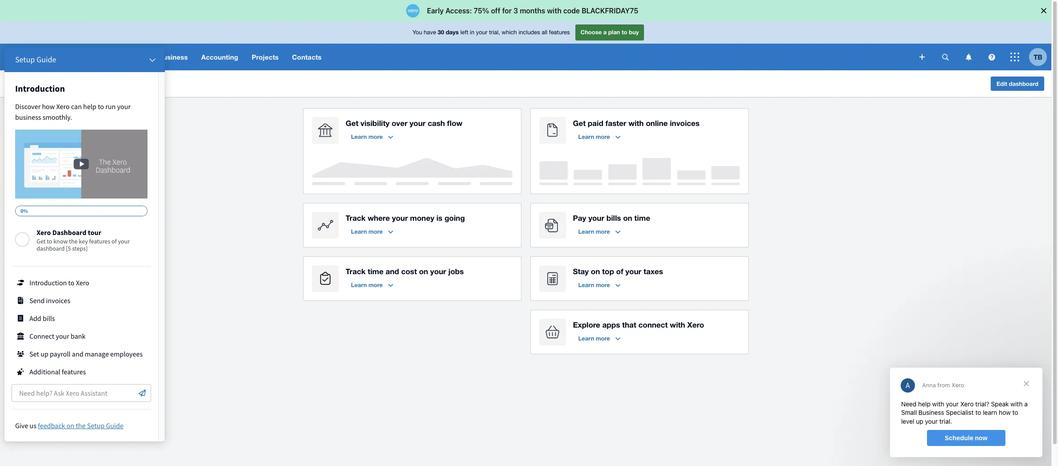 Task type: locate. For each thing, give the bounding box(es) containing it.
top
[[602, 267, 614, 276]]

learn more down stay
[[578, 282, 610, 289]]

learn more
[[351, 133, 383, 140], [578, 133, 610, 140], [351, 228, 383, 235], [578, 228, 610, 235], [351, 282, 383, 289], [578, 282, 610, 289], [578, 335, 610, 342]]

track right projects icon
[[346, 267, 366, 276]]

banking icon image
[[312, 117, 338, 144]]

learn more down the visibility
[[351, 133, 383, 140]]

learn down paid
[[578, 133, 594, 140]]

0 horizontal spatial with
[[628, 119, 644, 128]]

navigation containing business
[[103, 44, 913, 70]]

more down the visibility
[[368, 133, 383, 140]]

more down where
[[368, 228, 383, 235]]

0 vertical spatial serenity
[[12, 53, 36, 60]]

learn more button down paid
[[573, 130, 626, 144]]

dialog
[[0, 0, 1058, 21], [890, 368, 1042, 458]]

0 horizontal spatial time
[[368, 267, 383, 276]]

1 horizontal spatial get
[[573, 119, 586, 128]]

learn more button for time
[[346, 278, 398, 292]]

time right bills
[[634, 213, 650, 223]]

bills
[[606, 213, 621, 223]]

learn down the visibility
[[351, 133, 367, 140]]

0 vertical spatial jan
[[70, 53, 81, 60]]

track for track where your money is going
[[346, 213, 366, 223]]

learn more button down apps
[[573, 332, 626, 346]]

learn more down paid
[[578, 133, 610, 140]]

by
[[61, 53, 68, 60], [66, 79, 75, 88]]

learn right projects icon
[[351, 282, 367, 289]]

learn more button down pay your bills on time
[[573, 225, 626, 239]]

learn for visibility
[[351, 133, 367, 140]]

invoices
[[670, 119, 700, 128]]

learn more button
[[346, 130, 398, 144], [573, 130, 626, 144], [346, 225, 398, 239], [573, 225, 626, 239], [346, 278, 398, 292], [573, 278, 626, 292], [573, 332, 626, 346]]

1 vertical spatial dialog
[[890, 368, 1042, 458]]

accounting button
[[195, 44, 245, 70]]

learn more for your
[[578, 228, 610, 235]]

days
[[446, 29, 459, 36]]

where
[[368, 213, 390, 223]]

learn down pay
[[578, 228, 594, 235]]

with right faster
[[628, 119, 644, 128]]

1 vertical spatial l
[[92, 79, 97, 88]]

navigation
[[103, 44, 913, 70]]

0 horizontal spatial get
[[346, 119, 358, 128]]

0 vertical spatial l
[[83, 53, 86, 60]]

more
[[368, 133, 383, 140], [596, 133, 610, 140], [368, 228, 383, 235], [596, 228, 610, 235], [368, 282, 383, 289], [596, 282, 610, 289], [596, 335, 610, 342]]

0 vertical spatial by
[[61, 53, 68, 60]]

includes
[[518, 29, 540, 36]]

invoices preview bar graph image
[[539, 158, 740, 185]]

your left jobs
[[430, 267, 446, 276]]

features
[[549, 29, 570, 36]]

over
[[392, 119, 407, 128]]

l
[[83, 53, 86, 60], [92, 79, 97, 88]]

track left where
[[346, 213, 366, 223]]

track
[[346, 213, 366, 223], [346, 267, 366, 276]]

add-ons icon image
[[539, 319, 566, 346]]

2 track from the top
[[346, 267, 366, 276]]

learn down explore
[[578, 335, 594, 342]]

pay your bills on time
[[573, 213, 650, 223]]

on
[[623, 213, 632, 223], [419, 267, 428, 276], [591, 267, 600, 276]]

learn more button down where
[[346, 225, 398, 239]]

your right pay
[[588, 213, 604, 223]]

banner containing tb
[[0, 21, 1051, 70]]

which
[[502, 29, 517, 36]]

learn more button for where
[[346, 225, 398, 239]]

get
[[346, 119, 358, 128], [573, 119, 586, 128]]

your right over
[[410, 119, 426, 128]]

serenity
[[12, 53, 36, 60], [7, 79, 37, 88]]

learn more for where
[[351, 228, 383, 235]]

contacts
[[292, 53, 322, 61]]

learn more button for apps
[[573, 332, 626, 346]]

1 vertical spatial with
[[670, 320, 685, 330]]

time
[[634, 213, 650, 223], [368, 267, 383, 276]]

learn down stay
[[578, 282, 594, 289]]

more down top
[[596, 282, 610, 289]]

edit dashboard
[[996, 80, 1038, 87]]

your right in
[[476, 29, 487, 36]]

serenity candle by jan l inside popup button
[[12, 53, 86, 60]]

paid
[[588, 119, 603, 128]]

more down 'track time and cost on your jobs'
[[368, 282, 383, 289]]

0 vertical spatial candle
[[38, 53, 59, 60]]

with left "xero"
[[670, 320, 685, 330]]

to
[[622, 29, 627, 36]]

0 vertical spatial time
[[634, 213, 650, 223]]

learn
[[351, 133, 367, 140], [578, 133, 594, 140], [351, 228, 367, 235], [578, 228, 594, 235], [351, 282, 367, 289], [578, 282, 594, 289], [578, 335, 594, 342]]

get left paid
[[573, 119, 586, 128]]

learn more for visibility
[[351, 133, 383, 140]]

learn more down explore
[[578, 335, 610, 342]]

you have 30 days left in your trial, which includes all features
[[412, 29, 570, 36]]

your
[[476, 29, 487, 36], [410, 119, 426, 128], [392, 213, 408, 223], [588, 213, 604, 223], [430, 267, 446, 276], [625, 267, 641, 276]]

learn more down pay
[[578, 228, 610, 235]]

with
[[628, 119, 644, 128], [670, 320, 685, 330]]

1 get from the left
[[346, 119, 358, 128]]

and
[[386, 267, 399, 276]]

time left and at the left bottom of the page
[[368, 267, 383, 276]]

tb
[[1034, 53, 1042, 61]]

svg image
[[1010, 53, 1019, 62], [942, 54, 949, 60], [988, 54, 995, 60], [919, 54, 925, 60]]

2 get from the left
[[573, 119, 586, 128]]

more down apps
[[596, 335, 610, 342]]

0 horizontal spatial l
[[83, 53, 86, 60]]

learn more button down top
[[573, 278, 626, 292]]

0 vertical spatial serenity candle by jan l
[[12, 53, 86, 60]]

banner
[[0, 21, 1051, 70]]

learn more down 'track time and cost on your jobs'
[[351, 282, 383, 289]]

business
[[158, 53, 188, 61]]

1 vertical spatial time
[[368, 267, 383, 276]]

buy
[[629, 29, 639, 36]]

learn right track money icon
[[351, 228, 367, 235]]

1 vertical spatial jan
[[77, 79, 90, 88]]

30
[[438, 29, 444, 36]]

accounting
[[201, 53, 238, 61]]

get visibility over your cash flow
[[346, 119, 462, 128]]

stay
[[573, 267, 589, 276]]

going
[[445, 213, 465, 223]]

connect
[[638, 320, 668, 330]]

track where your money is going
[[346, 213, 465, 223]]

learn more button down the visibility
[[346, 130, 398, 144]]

learn more for on
[[578, 282, 610, 289]]

more for paid
[[596, 133, 610, 140]]

0 vertical spatial track
[[346, 213, 366, 223]]

learn for your
[[578, 228, 594, 235]]

on right cost
[[419, 267, 428, 276]]

learn for apps
[[578, 335, 594, 342]]

1 horizontal spatial on
[[591, 267, 600, 276]]

on right bills
[[623, 213, 632, 223]]

jan
[[70, 53, 81, 60], [77, 79, 90, 88]]

by inside popup button
[[61, 53, 68, 60]]

more down pay your bills on time
[[596, 228, 610, 235]]

on left top
[[591, 267, 600, 276]]

1 track from the top
[[346, 213, 366, 223]]

explore
[[573, 320, 600, 330]]

taxes
[[643, 267, 663, 276]]

learn more button down and at the left bottom of the page
[[346, 278, 398, 292]]

faster
[[605, 119, 626, 128]]

more for apps
[[596, 335, 610, 342]]

your right where
[[392, 213, 408, 223]]

flow
[[447, 119, 462, 128]]

online
[[646, 119, 668, 128]]

1 vertical spatial by
[[66, 79, 75, 88]]

candle
[[38, 53, 59, 60], [39, 79, 64, 88]]

serenity candle by jan l button
[[0, 44, 103, 70]]

learn more down where
[[351, 228, 383, 235]]

more down paid
[[596, 133, 610, 140]]

1 vertical spatial track
[[346, 267, 366, 276]]

get left the visibility
[[346, 119, 358, 128]]

serenity candle by jan l
[[12, 53, 86, 60], [7, 79, 97, 88]]



Task type: vqa. For each thing, say whether or not it's contained in the screenshot.
the bottom "dialog"
yes



Task type: describe. For each thing, give the bounding box(es) containing it.
get paid faster with online invoices
[[573, 119, 700, 128]]

money
[[410, 213, 434, 223]]

choose
[[580, 29, 602, 36]]

serenity inside popup button
[[12, 53, 36, 60]]

track money icon image
[[312, 212, 338, 239]]

xero
[[687, 320, 704, 330]]

2 horizontal spatial on
[[623, 213, 632, 223]]

learn for where
[[351, 228, 367, 235]]

1 horizontal spatial time
[[634, 213, 650, 223]]

1 vertical spatial candle
[[39, 79, 64, 88]]

1 vertical spatial serenity
[[7, 79, 37, 88]]

have
[[424, 29, 436, 36]]

track time and cost on your jobs
[[346, 267, 464, 276]]

taxes icon image
[[539, 266, 566, 292]]

all
[[542, 29, 547, 36]]

visibility
[[360, 119, 389, 128]]

stay on top of your taxes
[[573, 267, 663, 276]]

your inside 'you have 30 days left in your trial, which includes all features'
[[476, 29, 487, 36]]

dashboard
[[1009, 80, 1038, 87]]

bills icon image
[[539, 212, 566, 239]]

learn for on
[[578, 282, 594, 289]]

banking preview line graph image
[[312, 158, 512, 185]]

svg image
[[966, 54, 971, 60]]

explore apps that connect with xero
[[573, 320, 704, 330]]

business button
[[152, 44, 195, 70]]

projects button
[[245, 44, 285, 70]]

left
[[460, 29, 468, 36]]

learn for paid
[[578, 133, 594, 140]]

is
[[436, 213, 442, 223]]

cash
[[428, 119, 445, 128]]

track for track time and cost on your jobs
[[346, 267, 366, 276]]

projects icon image
[[312, 266, 338, 292]]

get for get paid faster with online invoices
[[573, 119, 586, 128]]

contacts button
[[285, 44, 328, 70]]

you
[[412, 29, 422, 36]]

get for get visibility over your cash flow
[[346, 119, 358, 128]]

learn more button for your
[[573, 225, 626, 239]]

0 vertical spatial with
[[628, 119, 644, 128]]

projects
[[252, 53, 279, 61]]

plan
[[608, 29, 620, 36]]

apps
[[602, 320, 620, 330]]

learn more button for paid
[[573, 130, 626, 144]]

more for your
[[596, 228, 610, 235]]

jobs
[[448, 267, 464, 276]]

1 horizontal spatial l
[[92, 79, 97, 88]]

more for on
[[596, 282, 610, 289]]

cost
[[401, 267, 417, 276]]

in
[[470, 29, 474, 36]]

pay
[[573, 213, 586, 223]]

jan inside popup button
[[70, 53, 81, 60]]

more for time
[[368, 282, 383, 289]]

more for visibility
[[368, 133, 383, 140]]

candle inside serenity candle by jan l popup button
[[38, 53, 59, 60]]

learn more for apps
[[578, 335, 610, 342]]

0 horizontal spatial on
[[419, 267, 428, 276]]

of
[[616, 267, 623, 276]]

your right of
[[625, 267, 641, 276]]

learn for time
[[351, 282, 367, 289]]

learn more button for on
[[573, 278, 626, 292]]

trial,
[[489, 29, 500, 36]]

1 vertical spatial serenity candle by jan l
[[7, 79, 97, 88]]

invoices icon image
[[539, 117, 566, 144]]

learn more button for visibility
[[346, 130, 398, 144]]

edit
[[996, 80, 1007, 87]]

1 horizontal spatial with
[[670, 320, 685, 330]]

0 vertical spatial dialog
[[0, 0, 1058, 21]]

more for where
[[368, 228, 383, 235]]

tb button
[[1029, 44, 1051, 70]]

learn more for paid
[[578, 133, 610, 140]]

that
[[622, 320, 636, 330]]

learn more for time
[[351, 282, 383, 289]]

a
[[603, 29, 607, 36]]

l inside popup button
[[83, 53, 86, 60]]

edit dashboard button
[[991, 77, 1044, 91]]

choose a plan to buy
[[580, 29, 639, 36]]



